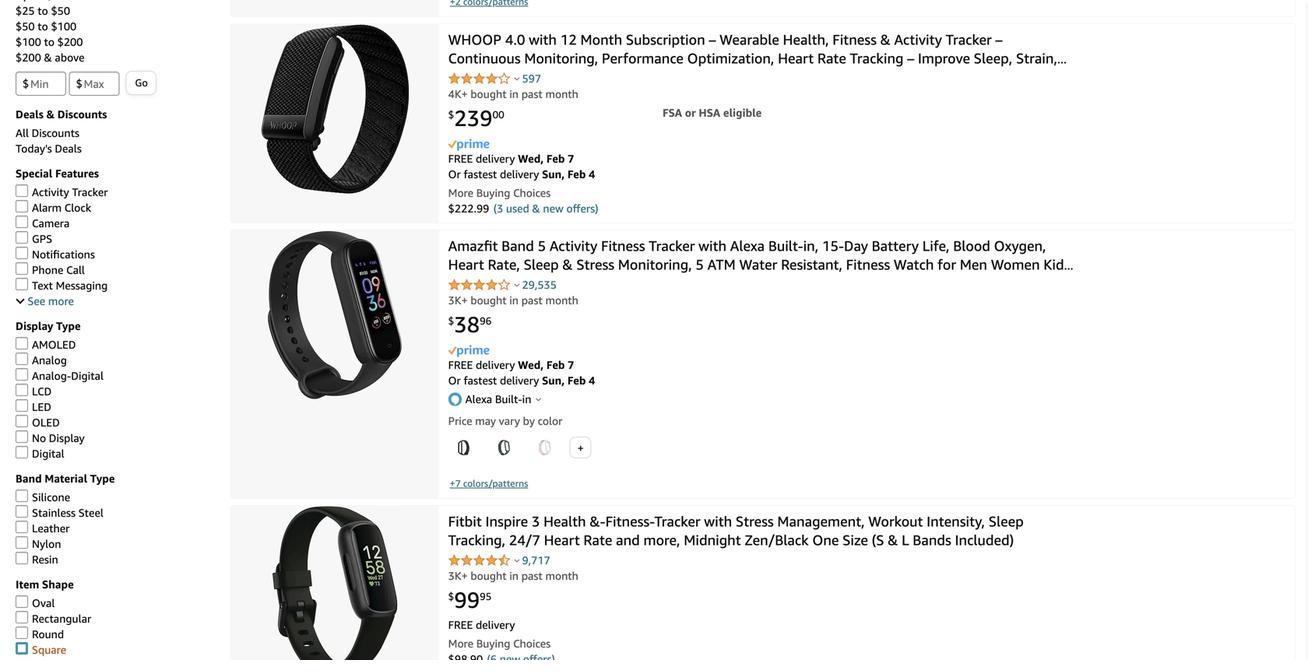Task type: describe. For each thing, give the bounding box(es) containing it.
see more button
[[16, 295, 74, 308]]

alexa inside button
[[466, 393, 492, 406]]

29,535 link
[[522, 278, 557, 291]]

used
[[506, 202, 530, 215]]

1 vertical spatial fitness
[[601, 237, 645, 254]]

fitbit inspire 3 health &-fitness-tracker with stress management, workout intensity, sleep tracking, 24/7 heart rate and m... image
[[272, 506, 398, 661]]

activity tracker link
[[16, 185, 108, 199]]

nylon link
[[16, 537, 61, 551]]

monitoring, inside whoop 4.0 with 12 month subscription – wearable health, fitness & activity tracker – continuous monitoring, performance optimization, heart rate tracking – improve sleep, strain, recovery, wellness
[[525, 50, 598, 67]]

$ for 239
[[448, 109, 454, 121]]

call
[[66, 264, 85, 277]]

tracker inside fitbit inspire 3 health &-fitness-tracker with stress management, workout intensity, sleep tracking, 24/7 heart rate and more, midnight zen/black one size (s & l bands included)
[[655, 513, 701, 530]]

1 vertical spatial $200
[[16, 51, 41, 64]]

more for more buying choices $222.99 (3 used & new offers)
[[448, 186, 474, 199]]

checkbox image for no display
[[16, 431, 28, 443]]

black
[[448, 275, 482, 292]]

99
[[454, 587, 480, 613]]

phone call
[[32, 264, 85, 277]]

more
[[48, 295, 74, 308]]

Go submit
[[126, 72, 156, 94]]

all discounts link
[[16, 127, 79, 139]]

checkbox image for alarm clock
[[16, 200, 28, 213]]

1 horizontal spatial $100
[[51, 20, 77, 33]]

0 horizontal spatial deals
[[16, 108, 44, 121]]

fastest for 38
[[464, 374, 497, 387]]

wearable
[[720, 31, 780, 48]]

$200 & above link
[[16, 51, 85, 64]]

today's
[[16, 142, 52, 155]]

597 link
[[522, 72, 541, 85]]

eligible
[[724, 106, 762, 119]]

heart inside fitbit inspire 3 health &-fitness-tracker with stress management, workout intensity, sleep tracking, 24/7 heart rate and more, midnight zen/black one size (s & l bands included)
[[544, 532, 580, 549]]

(3 used & new offers) link
[[494, 202, 599, 215]]

no display link
[[16, 431, 85, 445]]

(s
[[872, 532, 885, 549]]

4 for 38
[[589, 374, 595, 387]]

2 horizontal spatial –
[[996, 31, 1003, 48]]

month for 99
[[546, 570, 579, 583]]

$ for 99
[[448, 591, 454, 603]]

built- inside amazfit band 5 activity fitness tracker with alexa built-in, 15-day battery life, blood oxygen, heart rate, sleep & stress monitoring, 5 atm water resistant, fitness watch for men women kids, black
[[769, 237, 804, 254]]

square link
[[16, 643, 66, 657]]

checkbox image for analog
[[16, 353, 28, 365]]

$25 to $50 link
[[16, 4, 70, 17]]

wed, for 239
[[518, 152, 544, 165]]

4 for 239
[[589, 168, 595, 181]]

free delivery wed, feb 7 or fastest delivery sun, feb 4 for 38
[[448, 359, 595, 387]]

alexa inside amazfit band 5 activity fitness tracker with alexa built-in, 15-day battery life, blood oxygen, heart rate, sleep & stress monitoring, 5 atm water resistant, fitness watch for men women kids, black
[[731, 237, 765, 254]]

95
[[480, 591, 492, 603]]

3
[[532, 513, 540, 530]]

in inside button
[[522, 393, 532, 406]]

clock
[[64, 201, 91, 214]]

7 for 38
[[568, 359, 574, 371]]

tracker inside whoop 4.0 with 12 month subscription – wearable health, fitness & activity tracker – continuous monitoring, performance optimization, heart rate tracking – improve sleep, strain, recovery, wellness
[[946, 31, 992, 48]]

checkbox image for stainless steel
[[16, 506, 28, 518]]

+7
[[450, 478, 461, 489]]

whoop 4.0 with 12 month subscription – wearable health, fitness & activity tracker – continuous monitoring, performance optimization, heart rate tracking – improve sleep, strain, recovery, wellness
[[448, 31, 1058, 85]]

inspire
[[486, 513, 528, 530]]

popover image inside alexa built-in button
[[536, 398, 541, 401]]

all
[[16, 127, 29, 139]]

fastest for 239
[[464, 168, 497, 181]]

popover image for 4.0
[[514, 77, 520, 81]]

checkbox image for lcd
[[16, 384, 28, 397]]

choices for more buying choices
[[513, 637, 551, 650]]

item
[[16, 578, 39, 591]]

1 horizontal spatial deals
[[55, 142, 82, 155]]

deals & discounts all discounts today's deals
[[16, 108, 107, 155]]

nylon
[[32, 538, 61, 551]]

oval
[[32, 597, 55, 610]]

0 vertical spatial display
[[16, 320, 53, 333]]

buying for more buying choices
[[477, 637, 511, 650]]

management,
[[778, 513, 865, 530]]

material
[[45, 472, 87, 485]]

+7 colors/patterns link
[[450, 478, 528, 489]]

amazfit
[[448, 237, 498, 254]]

& inside the deals & discounts all discounts today's deals
[[46, 108, 55, 121]]

0 vertical spatial to
[[38, 4, 48, 17]]

1 vertical spatial discounts
[[32, 127, 79, 139]]

battery
[[872, 237, 919, 254]]

strain,
[[1017, 50, 1058, 67]]

watch
[[894, 256, 934, 273]]

2 vertical spatial fitness
[[846, 256, 891, 273]]

checkbox image for square
[[16, 643, 28, 655]]

square
[[32, 644, 66, 657]]

camera link
[[16, 216, 70, 230]]

fitbit inspire 3 health &-fitness-tracker with stress management, workout intensity, sleep tracking, 24/7 heart rate and more, midnight zen/black one size (s & l bands included)
[[448, 513, 1024, 549]]

go
[[135, 77, 148, 89]]

analog-digital link
[[16, 368, 104, 382]]

buying for more buying choices $222.99 (3 used & new offers)
[[477, 186, 511, 199]]

phone call link
[[16, 263, 85, 277]]

resin link
[[16, 552, 58, 566]]

tracker inside amazfit band 5 activity fitness tracker with alexa built-in, 15-day battery life, blood oxygen, heart rate, sleep & stress monitoring, 5 atm water resistant, fitness watch for men women kids, black
[[649, 237, 695, 254]]

messaging
[[56, 279, 108, 292]]

more buying choices $222.99 (3 used & new offers)
[[448, 186, 599, 215]]

resin
[[32, 553, 58, 566]]

3 free from the top
[[448, 619, 473, 632]]

rectangular link
[[16, 612, 91, 626]]

no
[[32, 432, 46, 445]]

checkbox image for digital
[[16, 446, 28, 459]]

alarm
[[32, 201, 62, 214]]

band 7 pink image
[[537, 440, 553, 456]]

band 7 green image
[[497, 440, 512, 456]]

$ down $200 & above link
[[23, 77, 29, 90]]

checkbox image for leather
[[16, 521, 28, 534]]

extender expand image
[[16, 296, 25, 304]]

checkbox image for rectangular
[[16, 612, 28, 624]]

color
[[538, 415, 563, 428]]

checkbox image for amoled
[[16, 337, 28, 350]]

+7 colors/patterns
[[450, 478, 528, 489]]

checkbox image for resin
[[16, 552, 28, 565]]

midnight
[[684, 532, 741, 549]]

tracker inside the activity tracker link
[[72, 186, 108, 199]]

with inside fitbit inspire 3 health &-fitness-tracker with stress management, workout intensity, sleep tracking, 24/7 heart rate and more, midnight zen/black one size (s & l bands included)
[[704, 513, 732, 530]]

& inside whoop 4.0 with 12 month subscription – wearable health, fitness & activity tracker – continuous monitoring, performance optimization, heart rate tracking – improve sleep, strain, recovery, wellness
[[881, 31, 891, 48]]

vary
[[499, 415, 520, 428]]

above
[[55, 51, 85, 64]]

or for 38
[[448, 374, 461, 387]]

&-
[[590, 513, 606, 530]]

checkbox image for oled
[[16, 415, 28, 428]]

7 for 239
[[568, 152, 574, 165]]

past for 38
[[522, 294, 543, 307]]

1 vertical spatial band
[[16, 472, 42, 485]]

wed, for 38
[[518, 359, 544, 371]]

checkbox image for nylon
[[16, 537, 28, 549]]

special
[[16, 167, 52, 180]]

gps link
[[16, 231, 52, 245]]

3k+ bought in past month for 99
[[448, 570, 579, 583]]

intensity,
[[927, 513, 985, 530]]

month
[[581, 31, 623, 48]]

text messaging
[[32, 279, 108, 292]]

or for 239
[[448, 168, 461, 181]]

$100 to $200 link
[[16, 35, 83, 48]]

4.0
[[505, 31, 525, 48]]

rate inside whoop 4.0 with 12 month subscription – wearable health, fitness & activity tracker – continuous monitoring, performance optimization, heart rate tracking – improve sleep, strain, recovery, wellness
[[818, 50, 847, 67]]

more,
[[644, 532, 680, 549]]

1 horizontal spatial –
[[908, 50, 915, 67]]

free delivery wed, feb 7 element for 239
[[448, 152, 574, 165]]

analog
[[32, 354, 67, 367]]

3k+ for 38
[[448, 294, 468, 307]]

activity tracker
[[32, 186, 108, 199]]

day
[[844, 237, 868, 254]]

12
[[561, 31, 577, 48]]

health,
[[783, 31, 829, 48]]

no display
[[32, 432, 85, 445]]

0 horizontal spatial $50
[[16, 20, 35, 33]]

stress inside amazfit band 5 activity fitness tracker with alexa built-in, 15-day battery life, blood oxygen, heart rate, sleep & stress monitoring, 5 atm water resistant, fitness watch for men women kids, black
[[577, 256, 615, 273]]

$25
[[16, 4, 35, 17]]

lcd link
[[16, 384, 52, 398]]

activity inside amazfit band 5 activity fitness tracker with alexa built-in, 15-day battery life, blood oxygen, heart rate, sleep & stress monitoring, 5 atm water resistant, fitness watch for men women kids, black
[[550, 237, 598, 254]]

heart inside whoop 4.0 with 12 month subscription – wearable health, fitness & activity tracker – continuous monitoring, performance optimization, heart rate tracking – improve sleep, strain, recovery, wellness
[[778, 50, 814, 67]]

recovery,
[[448, 68, 509, 85]]



Task type: locate. For each thing, give the bounding box(es) containing it.
1 buying from the top
[[477, 186, 511, 199]]

past
[[522, 88, 543, 100], [522, 294, 543, 307], [522, 570, 543, 583]]

stress up zen/black
[[736, 513, 774, 530]]

popover image
[[514, 77, 520, 81], [514, 283, 520, 287], [536, 398, 541, 401], [514, 559, 520, 563]]

2 fastest from the top
[[464, 374, 497, 387]]

leather
[[32, 522, 70, 535]]

display
[[16, 320, 53, 333], [49, 432, 85, 445]]

Min text field
[[16, 72, 66, 96]]

1 vertical spatial $100
[[16, 35, 41, 48]]

heart up black
[[448, 256, 484, 273]]

whoop
[[448, 31, 502, 48]]

5 left atm
[[696, 256, 704, 273]]

checkbox image left the gps
[[16, 231, 28, 244]]

alexa up may
[[466, 393, 492, 406]]

analog-
[[32, 370, 71, 382]]

checkbox image up square link
[[16, 627, 28, 640]]

1 vertical spatial alexa
[[466, 393, 492, 406]]

–
[[709, 31, 716, 48], [996, 31, 1003, 48], [908, 50, 915, 67]]

1 vertical spatial amazon prime image
[[448, 346, 490, 357]]

1 vertical spatial heart
[[448, 256, 484, 273]]

checkbox image for oval
[[16, 596, 28, 608]]

2 month from the top
[[546, 294, 579, 307]]

1 vertical spatial with
[[699, 237, 727, 254]]

feb
[[547, 152, 565, 165], [568, 168, 586, 181], [547, 359, 565, 371], [568, 374, 586, 387]]

rate down &-
[[584, 532, 613, 549]]

round link
[[16, 627, 64, 641]]

1 3k+ bought in past month from the top
[[448, 294, 579, 307]]

hsa
[[699, 106, 721, 119]]

checkbox image inside square link
[[16, 643, 28, 655]]

digital down no display link
[[32, 448, 64, 460]]

heart inside amazfit band 5 activity fitness tracker with alexa built-in, 15-day battery life, blood oxygen, heart rate, sleep & stress monitoring, 5 atm water resistant, fitness watch for men women kids, black
[[448, 256, 484, 273]]

checkbox image inside leather link
[[16, 521, 28, 534]]

0 horizontal spatial monitoring,
[[525, 50, 598, 67]]

7 up offers)
[[568, 152, 574, 165]]

1 free from the top
[[448, 152, 473, 165]]

$50 up $50 to $100 link
[[51, 4, 70, 17]]

2 or from the top
[[448, 374, 461, 387]]

& inside amazfit band 5 activity fitness tracker with alexa built-in, 15-day battery life, blood oxygen, heart rate, sleep & stress monitoring, 5 atm water resistant, fitness watch for men women kids, black
[[563, 256, 573, 273]]

in down 24/7
[[510, 570, 519, 583]]

1 horizontal spatial alexa
[[731, 237, 765, 254]]

0 horizontal spatial alexa
[[466, 393, 492, 406]]

1 free delivery wed, feb 7 or fastest delivery sun, feb 4 from the top
[[448, 152, 595, 181]]

wed,
[[518, 152, 544, 165], [518, 359, 544, 371]]

health
[[544, 513, 586, 530]]

activity down offers)
[[550, 237, 598, 254]]

sleep up 'included)'
[[989, 513, 1024, 530]]

2 horizontal spatial activity
[[895, 31, 943, 48]]

in down wellness
[[510, 88, 519, 100]]

1 horizontal spatial built-
[[769, 237, 804, 254]]

checkbox image for text messaging
[[16, 278, 28, 291]]

bought for 99
[[471, 570, 507, 583]]

in for band
[[510, 294, 519, 307]]

2 vertical spatial with
[[704, 513, 732, 530]]

0 vertical spatial or
[[448, 168, 461, 181]]

checkbox image down nylon link
[[16, 552, 28, 565]]

0 vertical spatial 5
[[538, 237, 546, 254]]

digital down amoled
[[71, 370, 104, 382]]

1 vertical spatial sun,
[[542, 374, 565, 387]]

5 checkbox image from the top
[[16, 506, 28, 518]]

4
[[589, 168, 595, 181], [589, 374, 595, 387]]

38
[[454, 311, 480, 338]]

0 vertical spatial type
[[56, 320, 81, 333]]

in
[[510, 88, 519, 100], [510, 294, 519, 307], [522, 393, 532, 406], [510, 570, 519, 583]]

kids,
[[1044, 256, 1074, 273]]

2 wed, from the top
[[518, 359, 544, 371]]

checkbox image inside text messaging link
[[16, 278, 28, 291]]

(3
[[494, 202, 504, 215]]

whoop 4.0 with 12 month subscription – wearable health, fitness & activity tracker – continuous monitoring, performance op... image
[[261, 24, 409, 194]]

free down 99
[[448, 619, 473, 632]]

today's deals link
[[16, 142, 82, 155]]

display down 'oled'
[[49, 432, 85, 445]]

in for 4.0
[[510, 88, 519, 100]]

camera
[[32, 217, 70, 230]]

or fastest delivery sun, feb 4 element
[[448, 168, 595, 181], [448, 374, 595, 387]]

2 amazon prime image from the top
[[448, 346, 490, 357]]

0 vertical spatial bought
[[471, 88, 507, 100]]

checkbox image down the led link
[[16, 415, 28, 428]]

11 checkbox image from the top
[[16, 415, 28, 428]]

popover image left "597" link
[[514, 77, 520, 81]]

or fastest delivery sun, feb 4 element for 239
[[448, 168, 595, 181]]

amazon prime image for 38
[[448, 346, 490, 357]]

stress inside fitbit inspire 3 health &-fitness-tracker with stress management, workout intensity, sleep tracking, 24/7 heart rate and more, midnight zen/black one size (s & l bands included)
[[736, 513, 774, 530]]

0 vertical spatial stress
[[577, 256, 615, 273]]

choices inside more buying choices $222.99 (3 used & new offers)
[[513, 186, 551, 199]]

amazon prime image for 239
[[448, 139, 490, 151]]

free delivery wed, feb 7 element up alexa built-in
[[448, 359, 574, 371]]

sun, for 38
[[542, 374, 565, 387]]

2 checkbox image from the top
[[16, 200, 28, 213]]

fitness inside whoop 4.0 with 12 month subscription – wearable health, fitness & activity tracker – continuous monitoring, performance optimization, heart rate tracking – improve sleep, strain, recovery, wellness
[[833, 31, 877, 48]]

1 vertical spatial digital
[[32, 448, 64, 460]]

1 vertical spatial activity
[[32, 186, 69, 199]]

0 horizontal spatial type
[[56, 320, 81, 333]]

1 fastest from the top
[[464, 168, 497, 181]]

$ for 38
[[448, 315, 454, 327]]

led
[[32, 401, 51, 414]]

more inside more buying choices $222.99 (3 used & new offers)
[[448, 186, 474, 199]]

digital
[[71, 370, 104, 382], [32, 448, 64, 460]]

heart down the 'health,'
[[778, 50, 814, 67]]

checkbox image inside oval link
[[16, 596, 28, 608]]

free delivery wed, feb 7 or fastest delivery sun, feb 4 up alexa built-in
[[448, 359, 595, 387]]

1 more from the top
[[448, 186, 474, 199]]

1 7 from the top
[[568, 152, 574, 165]]

1 vertical spatial deals
[[55, 142, 82, 155]]

analog link
[[16, 353, 67, 367]]

1 choices from the top
[[513, 186, 551, 199]]

2 vertical spatial activity
[[550, 237, 598, 254]]

1 or from the top
[[448, 168, 461, 181]]

sleep inside fitbit inspire 3 health &-fitness-tracker with stress management, workout intensity, sleep tracking, 24/7 heart rate and more, midnight zen/black one size (s & l bands included)
[[989, 513, 1024, 530]]

checkbox image down gps link
[[16, 247, 28, 259]]

sun, up "new"
[[542, 168, 565, 181]]

0 horizontal spatial sleep
[[524, 256, 559, 273]]

item shape
[[16, 578, 74, 591]]

checkbox image left analog
[[16, 353, 28, 365]]

1 vertical spatial wed,
[[518, 359, 544, 371]]

1 horizontal spatial stress
[[736, 513, 774, 530]]

4k+ bought in past month
[[448, 88, 579, 100]]

+
[[578, 442, 584, 455]]

& up tracking
[[881, 31, 891, 48]]

4 up offers)
[[589, 168, 595, 181]]

free delivery wed, feb 7 element for 38
[[448, 359, 574, 371]]

$ left 95
[[448, 591, 454, 603]]

resistant,
[[781, 256, 843, 273]]

checkbox image inside phone call 'link'
[[16, 263, 28, 275]]

checkbox image for round
[[16, 627, 28, 640]]

3k+ for 99
[[448, 570, 468, 583]]

2 buying from the top
[[477, 637, 511, 650]]

1 horizontal spatial band
[[502, 237, 534, 254]]

stress
[[577, 256, 615, 273], [736, 513, 774, 530]]

heart down health
[[544, 532, 580, 549]]

1 horizontal spatial digital
[[71, 370, 104, 382]]

built- up resistant,
[[769, 237, 804, 254]]

checkbox image inside nylon link
[[16, 537, 28, 549]]

deals up all
[[16, 108, 44, 121]]

2 free from the top
[[448, 359, 473, 371]]

4 checkbox image from the top
[[16, 490, 28, 502]]

2 bought from the top
[[471, 294, 507, 307]]

continuous
[[448, 50, 521, 67]]

monitoring, left atm
[[618, 256, 692, 273]]

checkbox image down the special
[[16, 185, 28, 197]]

with inside whoop 4.0 with 12 month subscription – wearable health, fitness & activity tracker – continuous monitoring, performance optimization, heart rate tracking – improve sleep, strain, recovery, wellness
[[529, 31, 557, 48]]

checkbox image inside notifications link
[[16, 247, 28, 259]]

0 horizontal spatial $200
[[16, 51, 41, 64]]

activity up improve
[[895, 31, 943, 48]]

round
[[32, 628, 64, 641]]

1 vertical spatial buying
[[477, 637, 511, 650]]

1 vertical spatial bought
[[471, 294, 507, 307]]

bands
[[913, 532, 952, 549]]

checkbox image for phone call
[[16, 263, 28, 275]]

1 bought from the top
[[471, 88, 507, 100]]

9,717 link
[[522, 554, 551, 567]]

sleep up 29,535
[[524, 256, 559, 273]]

checkbox image inside lcd "link"
[[16, 384, 28, 397]]

& down "new"
[[563, 256, 573, 273]]

free for 239
[[448, 152, 473, 165]]

band inside amazfit band 5 activity fitness tracker with alexa built-in, 15-day battery life, blood oxygen, heart rate, sleep & stress monitoring, 5 atm water resistant, fitness watch for men women kids, black
[[502, 237, 534, 254]]

1 vertical spatial 4
[[589, 374, 595, 387]]

1 horizontal spatial activity
[[550, 237, 598, 254]]

buying up (3
[[477, 186, 511, 199]]

checkbox image inside rectangular link
[[16, 612, 28, 624]]

3k+ bought in past month
[[448, 294, 579, 307], [448, 570, 579, 583]]

1 vertical spatial past
[[522, 294, 543, 307]]

checkbox image inside gps link
[[16, 231, 28, 244]]

0 vertical spatial sleep
[[524, 256, 559, 273]]

checkbox image inside stainless steel link
[[16, 506, 28, 518]]

checkbox image up resin link
[[16, 537, 28, 549]]

0 vertical spatial month
[[546, 88, 579, 100]]

2 or fastest delivery sun, feb 4 element from the top
[[448, 374, 595, 387]]

1 horizontal spatial heart
[[544, 532, 580, 549]]

fastest up alexa built-in
[[464, 374, 497, 387]]

choices up (3 used & new offers) link
[[513, 186, 551, 199]]

1 horizontal spatial $50
[[51, 4, 70, 17]]

deals
[[16, 108, 44, 121], [55, 142, 82, 155]]

0 vertical spatial alexa
[[731, 237, 765, 254]]

0 horizontal spatial heart
[[448, 256, 484, 273]]

fastest up $222.99
[[464, 168, 497, 181]]

oled link
[[16, 415, 60, 429]]

2 free delivery wed, feb 7 or fastest delivery sun, feb 4 from the top
[[448, 359, 595, 387]]

free for 38
[[448, 359, 473, 371]]

1 vertical spatial type
[[90, 472, 115, 485]]

activity inside whoop 4.0 with 12 month subscription – wearable health, fitness & activity tracker – continuous monitoring, performance optimization, heart rate tracking – improve sleep, strain, recovery, wellness
[[895, 31, 943, 48]]

popover image for inspire
[[514, 559, 520, 563]]

to down '$25 to $50' 'link'
[[38, 20, 48, 33]]

4k+
[[448, 88, 468, 100]]

0 vertical spatial built-
[[769, 237, 804, 254]]

checkbox image inside the led link
[[16, 400, 28, 412]]

4 up alexa built-in button
[[589, 374, 595, 387]]

fitness-
[[606, 513, 655, 530]]

oxygen,
[[994, 237, 1047, 254]]

3 checkbox image from the top
[[16, 216, 28, 228]]

amazon prime image down 239
[[448, 139, 490, 151]]

1 vertical spatial 7
[[568, 359, 574, 371]]

activity up alarm clock link
[[32, 186, 69, 199]]

0 vertical spatial free delivery wed, feb 7 element
[[448, 152, 574, 165]]

0 horizontal spatial –
[[709, 31, 716, 48]]

$200 down $100 to $200 link
[[16, 51, 41, 64]]

checkbox image inside alarm clock link
[[16, 200, 28, 213]]

sleep inside amazfit band 5 activity fitness tracker with alexa built-in, 15-day battery life, blood oxygen, heart rate, sleep & stress monitoring, 5 atm water resistant, fitness watch for men women kids, black
[[524, 256, 559, 273]]

2 choices from the top
[[513, 637, 551, 650]]

2 free delivery wed, feb 7 element from the top
[[448, 359, 574, 371]]

free delivery wed, feb 7 element
[[448, 152, 574, 165], [448, 359, 574, 371]]

rate down the 'health,'
[[818, 50, 847, 67]]

$50 down $25
[[16, 20, 35, 33]]

2 7 from the top
[[568, 359, 574, 371]]

1 vertical spatial stress
[[736, 513, 774, 530]]

0 vertical spatial band
[[502, 237, 534, 254]]

$ inside $ 99 95
[[448, 591, 454, 603]]

display type
[[16, 320, 81, 333]]

free delivery wed, feb 7 or fastest delivery sun, feb 4
[[448, 152, 595, 181], [448, 359, 595, 387]]

free down 239
[[448, 152, 473, 165]]

checkbox image inside analog-digital link
[[16, 368, 28, 381]]

or fastest delivery sun, feb 4 element for 38
[[448, 374, 595, 387]]

3 month from the top
[[546, 570, 579, 583]]

2 3k+ bought in past month from the top
[[448, 570, 579, 583]]

amazon prime image down the $ 38 96
[[448, 346, 490, 357]]

past for 99
[[522, 570, 543, 583]]

3k+ bought in past month for 38
[[448, 294, 579, 307]]

bought up 96
[[471, 294, 507, 307]]

1 checkbox image from the top
[[16, 337, 28, 350]]

1 vertical spatial 3k+
[[448, 570, 468, 583]]

included)
[[955, 532, 1014, 549]]

checkbox image for notifications
[[16, 247, 28, 259]]

checkbox image
[[16, 185, 28, 197], [16, 200, 28, 213], [16, 216, 28, 228], [16, 231, 28, 244], [16, 247, 28, 259], [16, 263, 28, 275], [16, 278, 28, 291], [16, 353, 28, 365], [16, 384, 28, 397], [16, 400, 28, 412], [16, 415, 28, 428], [16, 431, 28, 443], [16, 521, 28, 534], [16, 596, 28, 608], [16, 612, 28, 624], [16, 643, 28, 655]]

0 vertical spatial with
[[529, 31, 557, 48]]

0 horizontal spatial $100
[[16, 35, 41, 48]]

amazfit band 5 activity fitness tracker with alexa built-in, 15-day battery life, blood oxygen, heart rate, sleep & stress... image
[[267, 230, 403, 400]]

band material type
[[16, 472, 115, 485]]

0 vertical spatial $50
[[51, 4, 70, 17]]

1 vertical spatial to
[[38, 20, 48, 33]]

zen/black
[[745, 532, 809, 549]]

& up all discounts link
[[46, 108, 55, 121]]

checkbox image inside resin link
[[16, 552, 28, 565]]

rectangular
[[32, 613, 91, 626]]

0 vertical spatial 3k+ bought in past month
[[448, 294, 579, 307]]

2 vertical spatial to
[[44, 35, 55, 48]]

checkbox image for camera
[[16, 216, 28, 228]]

& inside more buying choices $222.99 (3 used & new offers)
[[532, 202, 540, 215]]

popover image for band
[[514, 283, 520, 287]]

& left "new"
[[532, 202, 540, 215]]

band up the rate,
[[502, 237, 534, 254]]

built- inside button
[[495, 393, 522, 406]]

rate inside fitbit inspire 3 health &-fitness-tracker with stress management, workout intensity, sleep tracking, 24/7 heart rate and more, midnight zen/black one size (s & l bands included)
[[584, 532, 613, 549]]

4 checkbox image from the top
[[16, 231, 28, 244]]

wed, up more buying choices $222.99 (3 used & new offers)
[[518, 152, 544, 165]]

0 vertical spatial 3k+
[[448, 294, 468, 307]]

7 checkbox image from the top
[[16, 552, 28, 565]]

1 or fastest delivery sun, feb 4 element from the top
[[448, 168, 595, 181]]

checkbox image left lcd
[[16, 384, 28, 397]]

2 horizontal spatial heart
[[778, 50, 814, 67]]

1 vertical spatial month
[[546, 294, 579, 307]]

2 more from the top
[[448, 637, 474, 650]]

l
[[902, 532, 910, 549]]

free
[[448, 152, 473, 165], [448, 359, 473, 371], [448, 619, 473, 632]]

0 vertical spatial buying
[[477, 186, 511, 199]]

buying down free delivery on the left
[[477, 637, 511, 650]]

notifications link
[[16, 247, 95, 261]]

popover image left 29,535
[[514, 283, 520, 287]]

0 vertical spatial more
[[448, 186, 474, 199]]

&
[[881, 31, 891, 48], [44, 51, 52, 64], [46, 108, 55, 121], [532, 202, 540, 215], [563, 256, 573, 273], [888, 532, 899, 549]]

with left 12
[[529, 31, 557, 48]]

0 vertical spatial deals
[[16, 108, 44, 121]]

checkbox image inside amoled link
[[16, 337, 28, 350]]

checkbox image left no
[[16, 431, 28, 443]]

& inside fitbit inspire 3 health &-fitness-tracker with stress management, workout intensity, sleep tracking, 24/7 heart rate and more, midnight zen/black one size (s & l bands included)
[[888, 532, 899, 549]]

3k+ up 99
[[448, 570, 468, 583]]

14 checkbox image from the top
[[16, 596, 28, 608]]

women
[[991, 256, 1040, 273]]

amazon prime image
[[448, 139, 490, 151], [448, 346, 490, 357]]

checkbox image inside oled link
[[16, 415, 28, 428]]

checkbox image inside silicone link
[[16, 490, 28, 502]]

1 vertical spatial free
[[448, 359, 473, 371]]

for
[[938, 256, 957, 273]]

silicone link
[[16, 490, 70, 504]]

$ inside the $ 38 96
[[448, 315, 454, 327]]

1 horizontal spatial monitoring,
[[618, 256, 692, 273]]

in up by
[[522, 393, 532, 406]]

7 checkbox image from the top
[[16, 278, 28, 291]]

discounts down max text field
[[57, 108, 107, 121]]

or up $222.99
[[448, 168, 461, 181]]

$ inside $ 239 00
[[448, 109, 454, 121]]

checkbox image inside analog link
[[16, 353, 28, 365]]

monitoring, down 12
[[525, 50, 598, 67]]

sun, up alexa built-in button
[[542, 374, 565, 387]]

0 vertical spatial digital
[[71, 370, 104, 382]]

0 vertical spatial rate
[[818, 50, 847, 67]]

checkbox image for silicone
[[16, 490, 28, 502]]

0 horizontal spatial 5
[[538, 237, 546, 254]]

1 vertical spatial free delivery wed, feb 7 element
[[448, 359, 574, 371]]

$100
[[51, 20, 77, 33], [16, 35, 41, 48]]

0 horizontal spatial activity
[[32, 186, 69, 199]]

checkbox image for led
[[16, 400, 28, 412]]

1 horizontal spatial $200
[[57, 35, 83, 48]]

1 free delivery wed, feb 7 element from the top
[[448, 152, 574, 165]]

$ left 96
[[448, 315, 454, 327]]

2 vertical spatial heart
[[544, 532, 580, 549]]

0 vertical spatial $200
[[57, 35, 83, 48]]

0 vertical spatial heart
[[778, 50, 814, 67]]

checkbox image for gps
[[16, 231, 28, 244]]

0 vertical spatial fastest
[[464, 168, 497, 181]]

bought up 95
[[471, 570, 507, 583]]

15-
[[823, 237, 844, 254]]

choices down free delivery on the left
[[513, 637, 551, 650]]

9 checkbox image from the top
[[16, 384, 28, 397]]

1 amazon prime image from the top
[[448, 139, 490, 151]]

with
[[529, 31, 557, 48], [699, 237, 727, 254], [704, 513, 732, 530]]

8 checkbox image from the top
[[16, 627, 28, 640]]

5 down (3 used & new offers) link
[[538, 237, 546, 254]]

0 vertical spatial sun,
[[542, 168, 565, 181]]

1 vertical spatial fastest
[[464, 374, 497, 387]]

0 horizontal spatial digital
[[32, 448, 64, 460]]

month down wellness
[[546, 88, 579, 100]]

& down $100 to $200 link
[[44, 51, 52, 64]]

stainless
[[32, 507, 76, 520]]

checkbox image for activity tracker
[[16, 185, 28, 197]]

16 checkbox image from the top
[[16, 643, 28, 655]]

oval link
[[16, 596, 55, 610]]

type up amoled
[[56, 320, 81, 333]]

stainless steel link
[[16, 506, 103, 520]]

checkbox image inside the activity tracker link
[[16, 185, 28, 197]]

sun, for 239
[[542, 168, 565, 181]]

stress down offers)
[[577, 256, 615, 273]]

1 sun, from the top
[[542, 168, 565, 181]]

& inside $25 to $50 $50 to $100 $100 to $200 $200 & above
[[44, 51, 52, 64]]

5 checkbox image from the top
[[16, 247, 28, 259]]

7 up alexa built-in button
[[568, 359, 574, 371]]

6 checkbox image from the top
[[16, 263, 28, 275]]

1 vertical spatial choices
[[513, 637, 551, 650]]

1 vertical spatial more
[[448, 637, 474, 650]]

2 vertical spatial bought
[[471, 570, 507, 583]]

10 checkbox image from the top
[[16, 400, 28, 412]]

0 horizontal spatial rate
[[584, 532, 613, 549]]

wed, up alexa built-in button
[[518, 359, 544, 371]]

12 checkbox image from the top
[[16, 431, 28, 443]]

fitbit inspire 3 health &-fitness-tracker with stress management, workout intensity, sleep tracking, 24/7 heart rate and more, midnight zen/black one size (s & l bands included) link
[[448, 513, 1024, 549]]

3 checkbox image from the top
[[16, 446, 28, 459]]

price
[[448, 415, 472, 428]]

2 past from the top
[[522, 294, 543, 307]]

1 wed, from the top
[[518, 152, 544, 165]]

choices for more buying choices $222.99 (3 used & new offers)
[[513, 186, 551, 199]]

1 vertical spatial rate
[[584, 532, 613, 549]]

2 3k+ from the top
[[448, 570, 468, 583]]

checkbox image inside camera link
[[16, 216, 28, 228]]

2 sun, from the top
[[542, 374, 565, 387]]

alarm clock
[[32, 201, 91, 214]]

text messaging link
[[16, 278, 108, 292]]

2 checkbox image from the top
[[16, 368, 28, 381]]

free delivery wed, feb 7 or fastest delivery sun, feb 4 for 239
[[448, 152, 595, 181]]

– left improve
[[908, 50, 915, 67]]

0 vertical spatial activity
[[895, 31, 943, 48]]

13 checkbox image from the top
[[16, 521, 28, 534]]

checkbox image inside no display link
[[16, 431, 28, 443]]

checkbox image down silicone link
[[16, 506, 28, 518]]

3 bought from the top
[[471, 570, 507, 583]]

checkbox image up analog link
[[16, 337, 28, 350]]

discounts up today's deals link
[[32, 127, 79, 139]]

monitoring, inside amazfit band 5 activity fitness tracker with alexa built-in, 15-day battery life, blood oxygen, heart rate, sleep & stress monitoring, 5 atm water resistant, fitness watch for men women kids, black
[[618, 256, 692, 273]]

analog-digital
[[32, 370, 104, 382]]

monitoring,
[[525, 50, 598, 67], [618, 256, 692, 273]]

or fastest delivery sun, feb 4 element up alexa built-in
[[448, 374, 595, 387]]

subscription
[[626, 31, 706, 48]]

special features
[[16, 167, 99, 180]]

3 past from the top
[[522, 570, 543, 583]]

checkbox image down the round link
[[16, 643, 28, 655]]

2 4 from the top
[[589, 374, 595, 387]]

3k+ bought in past month down 29,535
[[448, 294, 579, 307]]

checkbox image up nylon link
[[16, 521, 28, 534]]

checkbox image
[[16, 337, 28, 350], [16, 368, 28, 381], [16, 446, 28, 459], [16, 490, 28, 502], [16, 506, 28, 518], [16, 537, 28, 549], [16, 552, 28, 565], [16, 627, 28, 640]]

239
[[454, 105, 493, 131]]

0 vertical spatial discounts
[[57, 108, 107, 121]]

built- up vary
[[495, 393, 522, 406]]

7
[[568, 152, 574, 165], [568, 359, 574, 371]]

blood
[[954, 237, 991, 254]]

checkbox image for analog-digital
[[16, 368, 28, 381]]

2 vertical spatial month
[[546, 570, 579, 583]]

Max text field
[[69, 72, 120, 96]]

deals down all discounts link
[[55, 142, 82, 155]]

1 horizontal spatial 5
[[696, 256, 704, 273]]

tracker
[[946, 31, 992, 48], [72, 186, 108, 199], [649, 237, 695, 254], [655, 513, 701, 530]]

2 vertical spatial free
[[448, 619, 473, 632]]

0 vertical spatial $100
[[51, 20, 77, 33]]

band up silicone link
[[16, 472, 42, 485]]

– up sleep,
[[996, 31, 1003, 48]]

1 checkbox image from the top
[[16, 185, 28, 197]]

by
[[523, 415, 535, 428]]

8 checkbox image from the top
[[16, 353, 28, 365]]

checkbox image down oval link
[[16, 612, 28, 624]]

water
[[740, 256, 778, 273]]

fsa
[[663, 106, 682, 119]]

0 vertical spatial free
[[448, 152, 473, 165]]

$100 down $50 to $100 link
[[16, 35, 41, 48]]

$100 up $100 to $200 link
[[51, 20, 77, 33]]

past down 29,535
[[522, 294, 543, 307]]

band 5 black image
[[456, 440, 472, 456]]

1 vertical spatial sleep
[[989, 513, 1024, 530]]

silicone
[[32, 491, 70, 504]]

amazfit band 5 activity fitness tracker with alexa built-in, 15-day battery life, blood oxygen, heart rate, sleep & stress monitoring, 5 atm water resistant, fitness watch for men women kids, black
[[448, 237, 1074, 292]]

buying inside more buying choices $222.99 (3 used & new offers)
[[477, 186, 511, 199]]

1 vertical spatial display
[[49, 432, 85, 445]]

0 vertical spatial choices
[[513, 186, 551, 199]]

– up the optimization, at top
[[709, 31, 716, 48]]

bought for 38
[[471, 294, 507, 307]]

1 3k+ from the top
[[448, 294, 468, 307]]

96
[[480, 315, 492, 327]]

checkbox image inside the round link
[[16, 627, 28, 640]]

$200 up above
[[57, 35, 83, 48]]

1 month from the top
[[546, 88, 579, 100]]

$ down above
[[76, 77, 82, 90]]

1 past from the top
[[522, 88, 543, 100]]

with inside amazfit band 5 activity fitness tracker with alexa built-in, 15-day battery life, blood oxygen, heart rate, sleep & stress monitoring, 5 atm water resistant, fitness watch for men women kids, black
[[699, 237, 727, 254]]

checkbox image inside 'digital' link
[[16, 446, 28, 459]]

checkbox image down 'item'
[[16, 596, 28, 608]]

0 vertical spatial amazon prime image
[[448, 139, 490, 151]]

workout
[[869, 513, 923, 530]]

month for 38
[[546, 294, 579, 307]]

1 4 from the top
[[589, 168, 595, 181]]

6 checkbox image from the top
[[16, 537, 28, 549]]

or up price
[[448, 374, 461, 387]]

month
[[546, 88, 579, 100], [546, 294, 579, 307], [546, 570, 579, 583]]

in for inspire
[[510, 570, 519, 583]]

more down free delivery on the left
[[448, 637, 474, 650]]

15 checkbox image from the top
[[16, 612, 28, 624]]

more for more buying choices
[[448, 637, 474, 650]]



Task type: vqa. For each thing, say whether or not it's contained in the screenshot.
the Rate in the Fitbit Inspire 3 Health &-Fitness-Tracker with Stress Management, Workout Intensity, Sleep Tracking, 24/7 Heart Rate and more, Midnight Zen/Black One Size (S & L Bands Included)
yes



